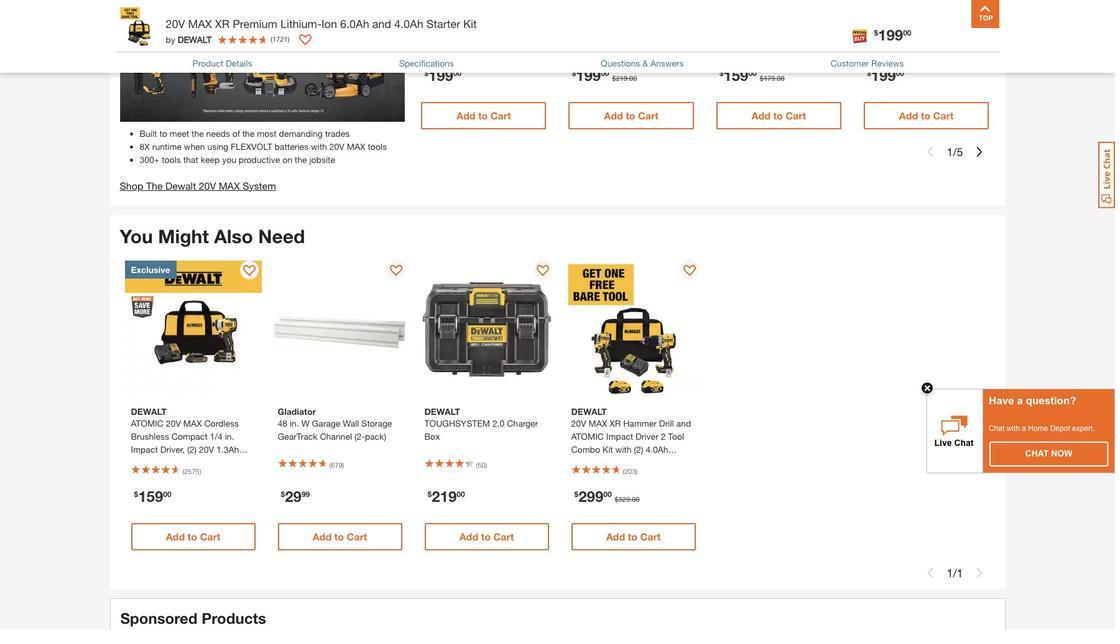 Task type: describe. For each thing, give the bounding box(es) containing it.
in. inside gladiator 48 in. w garage wall storage geartrack channel (2-pack)
[[290, 418, 299, 429]]

( 679 )
[[330, 461, 344, 469]]

1 for 1 / 1
[[947, 566, 954, 580]]

dewalt right the by
[[178, 34, 212, 44]]

details
[[226, 58, 252, 68]]

top button
[[972, 0, 1000, 28]]

20v down 1/4
[[199, 444, 214, 455]]

20v inside dewalt 20v max xr hammer drill and atomic impact driver 2 tool combo kit with (2) 4.0ah batteries, charger, and bag
[[572, 418, 587, 429]]

demanding
[[279, 128, 323, 138]]

brushless inside dewalt atomic 20v max cordless brushless compact 1/4 in. impact driver, (2) 20v 1.3ah batteries, charger, and bag
[[131, 431, 169, 442]]

5
[[957, 145, 964, 158]]

pack)
[[365, 431, 386, 442]]

20v max xr hammer drill and atomic impact driver 2 tool combo kit with (2) 4.0ah batteries, charger, and bag image
[[565, 261, 702, 398]]

0 horizontal spatial the
[[192, 128, 204, 138]]

expert.
[[1073, 424, 1096, 433]]

xr inside dewalt 20v max xr hammer drill and atomic impact driver 2 tool combo kit with (2) 4.0ah batteries, charger, and bag
[[610, 418, 621, 429]]

by
[[166, 34, 175, 44]]

premium
[[233, 17, 277, 30]]

toughsystem
[[425, 418, 490, 429]]

max up the by dewalt
[[188, 17, 212, 30]]

1076
[[622, 46, 638, 54]]

203
[[625, 467, 636, 475]]

have a question?
[[989, 395, 1077, 407]]

. for 299
[[630, 495, 632, 503]]

299
[[579, 488, 604, 505]]

shop
[[120, 180, 143, 191]]

0 horizontal spatial kit
[[464, 17, 477, 30]]

jobsite
[[310, 154, 335, 165]]

in. inside dewalt atomic 20v max cordless brushless compact 1/4 in. impact driver, (2) 20v 1.3ah batteries, charger, and bag
[[225, 431, 234, 442]]

20v up the compact
[[166, 418, 181, 429]]

$ inside $ 29 99
[[281, 490, 285, 499]]

99
[[302, 490, 310, 499]]

(2) inside dewalt 20v max xr hammer drill and atomic impact driver 2 tool combo kit with (2) 4.0ah batteries, charger, and bag
[[634, 444, 644, 455]]

product
[[193, 58, 223, 68]]

0 horizontal spatial 4.0ah
[[395, 17, 424, 30]]

question?
[[1027, 395, 1077, 407]]

329
[[619, 495, 630, 503]]

20v max xr premium lithium-ion 6.0ah and 4.0ah starter kit
[[166, 17, 477, 30]]

hammer
[[624, 418, 657, 429]]

( 2575 )
[[183, 467, 201, 475]]

this is the last slide image
[[975, 568, 985, 578]]

&
[[643, 58, 648, 68]]

( 3992 )
[[768, 46, 787, 54]]

built to meet the needs of the most demanding trades 8x runtime when using flexvolt batteries with 20v max tools 300+ tools that keep you productive on the jobsite
[[140, 128, 387, 165]]

cordless inside 20v max xr cordless brushless jigsaw (tool only)
[[474, 0, 508, 8]]

2 horizontal spatial with
[[1007, 424, 1021, 433]]

jigsaw
[[462, 10, 489, 21]]

product details
[[193, 58, 252, 68]]

reviews
[[872, 58, 904, 68]]

this is the first slide image for 1 / 5
[[926, 147, 936, 157]]

by dewalt
[[166, 34, 212, 44]]

max inside 20v max xr cordless brushless jigsaw (tool only)
[[439, 0, 457, 8]]

and right the 6.0ah
[[373, 17, 391, 30]]

gladiator 48 in. w garage wall storage geartrack channel (2-pack)
[[278, 406, 392, 442]]

garage
[[312, 418, 341, 429]]

questions & answers
[[601, 58, 684, 68]]

the
[[146, 180, 163, 191]]

dewalt 20v max xr hammer drill and atomic impact driver 2 tool combo kit with (2) 4.0ah batteries, charger, and bag
[[572, 406, 692, 468]]

(tool
[[492, 10, 510, 21]]

2 horizontal spatial the
[[295, 154, 307, 165]]

1/4
[[210, 431, 223, 442]]

using
[[207, 141, 228, 152]]

keep
[[201, 154, 220, 165]]

20v down keep
[[199, 180, 216, 191]]

this is the first slide image for 1 / 1
[[926, 568, 936, 578]]

answers
[[651, 58, 684, 68]]

1 / 5
[[947, 145, 964, 158]]

159 for $ 159 00
[[138, 488, 163, 505]]

geartrack
[[278, 431, 318, 442]]

driver
[[636, 431, 659, 442]]

impact inside dewalt 20v max xr hammer drill and atomic impact driver 2 tool combo kit with (2) 4.0ah batteries, charger, and bag
[[607, 431, 634, 442]]

( for 50
[[476, 461, 478, 469]]

00 inside $ 219 00
[[457, 490, 465, 499]]

159 for $ 159 00 $ 179 . 00
[[724, 67, 749, 84]]

1 / 1
[[947, 566, 964, 580]]

have
[[989, 395, 1015, 407]]

batteries
[[275, 141, 309, 152]]

1 vertical spatial tools
[[162, 154, 181, 165]]

$ inside $ 159 00
[[134, 490, 138, 499]]

00 inside $ 159 00
[[163, 490, 172, 499]]

3992
[[770, 46, 785, 54]]

main product image image
[[120, 0, 405, 122]]

box
[[425, 431, 440, 442]]

most
[[257, 128, 277, 138]]

6.0ah
[[340, 17, 369, 30]]

lithium-
[[281, 17, 322, 30]]

( for 203
[[623, 467, 625, 475]]

charger, inside dewalt atomic 20v max cordless brushless compact 1/4 in. impact driver, (2) 20v 1.3ah batteries, charger, and bag
[[171, 457, 203, 468]]

you might also need
[[120, 225, 305, 247]]

8x
[[140, 141, 150, 152]]

of
[[233, 128, 240, 138]]

and inside dewalt atomic 20v max cordless brushless compact 1/4 in. impact driver, (2) 20v 1.3ah batteries, charger, and bag
[[206, 457, 220, 468]]

meet
[[170, 128, 189, 138]]

batteries, inside dewalt 20v max xr hammer drill and atomic impact driver 2 tool combo kit with (2) 4.0ah batteries, charger, and bag
[[572, 457, 609, 468]]

dewalt for 159
[[131, 406, 167, 417]]

( 192 )
[[916, 46, 931, 54]]

needs
[[206, 128, 230, 138]]

) for ( 3992 )
[[785, 46, 787, 54]]

w
[[302, 418, 310, 429]]

product image image
[[119, 6, 160, 47]]

customer reviews
[[831, 58, 904, 68]]

dewalt toughsystem 2.0 charger box
[[425, 406, 538, 442]]

charger
[[507, 418, 538, 429]]

chat
[[989, 424, 1005, 433]]

1 vertical spatial a
[[1023, 424, 1027, 433]]

shop the dewalt 20v max system
[[120, 180, 276, 191]]

) for ( 203 )
[[636, 467, 638, 475]]

300+
[[140, 154, 159, 165]]

dewalt for 219
[[425, 406, 460, 417]]

ion
[[322, 17, 337, 30]]

trades
[[325, 128, 350, 138]]

atomic inside dewalt 20v max xr hammer drill and atomic impact driver 2 tool combo kit with (2) 4.0ah batteries, charger, and bag
[[572, 431, 604, 442]]

sponsored products
[[120, 610, 266, 627]]

home
[[1029, 424, 1049, 433]]

driver,
[[160, 444, 185, 455]]

219 inside $ 199 00 $ 219 . 00
[[616, 74, 628, 82]]

live chat image
[[1099, 142, 1116, 208]]



Task type: locate. For each thing, give the bounding box(es) containing it.
impact inside dewalt atomic 20v max cordless brushless compact 1/4 in. impact driver, (2) 20v 1.3ah batteries, charger, and bag
[[131, 444, 158, 455]]

max up combo
[[589, 418, 608, 429]]

cordless up 1/4
[[204, 418, 239, 429]]

bag down tool
[[663, 457, 679, 468]]

1 horizontal spatial brushless
[[421, 10, 460, 21]]

impact down the hammer
[[607, 431, 634, 442]]

and down 1.3ah
[[206, 457, 220, 468]]

( for 192
[[916, 46, 918, 54]]

) for ( 1076 )
[[638, 46, 639, 54]]

customer reviews button
[[831, 57, 904, 70], [831, 57, 904, 70]]

max inside built to meet the needs of the most demanding trades 8x runtime when using flexvolt batteries with 20v max tools 300+ tools that keep you productive on the jobsite
[[347, 141, 366, 152]]

product details button
[[193, 57, 252, 70], [193, 57, 252, 70]]

channel
[[320, 431, 352, 442]]

you
[[222, 154, 236, 165]]

20v inside built to meet the needs of the most demanding trades 8x runtime when using flexvolt batteries with 20v max tools 300+ tools that keep you productive on the jobsite
[[330, 141, 345, 152]]

when
[[184, 141, 205, 152]]

questions & answers button
[[601, 57, 684, 70], [601, 57, 684, 70]]

brushless left jigsaw
[[421, 10, 460, 21]]

chat now link
[[991, 442, 1108, 466]]

( for 3992
[[768, 46, 770, 54]]

4.0ah left starter
[[395, 17, 424, 30]]

atomic up driver,
[[131, 418, 164, 429]]

. down 3992
[[776, 74, 777, 82]]

20v up combo
[[572, 418, 587, 429]]

$ inside $ 219 00
[[428, 490, 432, 499]]

) for ( 192 )
[[929, 46, 931, 54]]

atomic
[[131, 418, 164, 429], [572, 431, 604, 442]]

1 vertical spatial atomic
[[572, 431, 604, 442]]

159 left 179
[[724, 67, 749, 84]]

1 horizontal spatial atomic
[[572, 431, 604, 442]]

1 (2) from the left
[[187, 444, 197, 455]]

( for 2575
[[183, 467, 184, 475]]

$ 299 00 $ 329 . 00
[[575, 488, 640, 505]]

0 horizontal spatial (2)
[[187, 444, 197, 455]]

0 horizontal spatial tools
[[162, 154, 181, 165]]

0 vertical spatial /
[[954, 145, 957, 158]]

bag inside dewalt atomic 20v max cordless brushless compact 1/4 in. impact driver, (2) 20v 1.3ah batteries, charger, and bag
[[223, 457, 238, 468]]

1 vertical spatial brushless
[[131, 431, 169, 442]]

219 down questions
[[616, 74, 628, 82]]

tools
[[368, 141, 387, 152], [162, 154, 181, 165]]

2 (2) from the left
[[634, 444, 644, 455]]

) for ( 2575 )
[[200, 467, 201, 475]]

1 vertical spatial kit
[[603, 444, 613, 455]]

0 vertical spatial this is the first slide image
[[926, 147, 936, 157]]

bag
[[223, 457, 238, 468], [663, 457, 679, 468]]

cordless inside dewalt atomic 20v max cordless brushless compact 1/4 in. impact driver, (2) 20v 1.3ah batteries, charger, and bag
[[204, 418, 239, 429]]

toughsystem 2.0 charger box image
[[419, 261, 555, 398]]

) for ( 50 )
[[486, 461, 487, 469]]

1
[[947, 145, 954, 158], [947, 566, 954, 580], [957, 566, 964, 580]]

dewalt atomic 20v max cordless brushless compact 1/4 in. impact driver, (2) 20v 1.3ah batteries, charger, and bag
[[131, 406, 239, 468]]

bag down 1.3ah
[[223, 457, 238, 468]]

xr inside 20v max xr cordless brushless jigsaw (tool only)
[[460, 0, 471, 8]]

max up starter
[[439, 0, 457, 8]]

2.0
[[493, 418, 505, 429]]

1 horizontal spatial charger,
[[611, 457, 644, 468]]

1 vertical spatial 219
[[432, 488, 457, 505]]

( for 679
[[330, 461, 331, 469]]

1 horizontal spatial 4.0ah
[[646, 444, 669, 455]]

xr for cordless
[[460, 0, 471, 8]]

max up the compact
[[183, 418, 202, 429]]

179
[[764, 74, 776, 82]]

0 vertical spatial impact
[[607, 431, 634, 442]]

in.
[[290, 418, 299, 429], [225, 431, 234, 442]]

xr left the 'premium'
[[215, 17, 230, 30]]

dewalt
[[166, 180, 196, 191]]

$ 29 99
[[281, 488, 310, 505]]

199
[[879, 26, 904, 44], [429, 67, 454, 84], [576, 67, 601, 84], [872, 67, 897, 84]]

1 horizontal spatial xr
[[460, 0, 471, 8]]

1 horizontal spatial 219
[[616, 74, 628, 82]]

next slide image
[[975, 147, 985, 157]]

1 vertical spatial cordless
[[204, 418, 239, 429]]

159
[[724, 67, 749, 84], [138, 488, 163, 505]]

/ left this is the last slide icon
[[954, 566, 957, 580]]

kit inside dewalt 20v max xr hammer drill and atomic impact driver 2 tool combo kit with (2) 4.0ah batteries, charger, and bag
[[603, 444, 613, 455]]

0 horizontal spatial atomic
[[131, 418, 164, 429]]

impact left driver,
[[131, 444, 158, 455]]

20v up starter
[[421, 0, 436, 8]]

0 vertical spatial tools
[[368, 141, 387, 152]]

specifications button
[[399, 57, 454, 70], [399, 57, 454, 70]]

2 vertical spatial with
[[616, 444, 632, 455]]

display image
[[684, 265, 696, 278]]

1 vertical spatial xr
[[215, 17, 230, 30]]

0 horizontal spatial 159
[[138, 488, 163, 505]]

(2)
[[187, 444, 197, 455], [634, 444, 644, 455]]

cordless
[[474, 0, 508, 8], [204, 418, 239, 429]]

batteries,
[[131, 457, 168, 468], [572, 457, 609, 468]]

$ 219 00
[[428, 488, 465, 505]]

0 vertical spatial cordless
[[474, 0, 508, 8]]

you
[[120, 225, 153, 247]]

atomic 20v max cordless brushless compact 1/4 in. impact driver, (2) 20v 1.3ah batteries, charger, and bag image
[[125, 261, 262, 398]]

on
[[283, 154, 292, 165]]

2 / from the top
[[954, 566, 957, 580]]

1 bag from the left
[[223, 457, 238, 468]]

chat with a home depot expert.
[[989, 424, 1096, 433]]

this is the first slide image
[[926, 147, 936, 157], [926, 568, 936, 578]]

tool
[[669, 431, 685, 442]]

productive
[[239, 154, 280, 165]]

this is the first slide image left 1 / 1
[[926, 568, 936, 578]]

20v up the by
[[166, 17, 185, 30]]

xr up jigsaw
[[460, 0, 471, 8]]

storage
[[362, 418, 392, 429]]

/ for 5
[[954, 145, 957, 158]]

chat now
[[1026, 449, 1073, 458]]

20v max xr cordless brushless jigsaw (tool only) link
[[421, 0, 547, 22]]

the right on
[[295, 154, 307, 165]]

atomic inside dewalt atomic 20v max cordless brushless compact 1/4 in. impact driver, (2) 20v 1.3ah batteries, charger, and bag
[[131, 418, 164, 429]]

1.3ah
[[217, 444, 239, 455]]

gladiator
[[278, 406, 316, 417]]

0 vertical spatial xr
[[460, 0, 471, 8]]

with up the ( 203 )
[[616, 444, 632, 455]]

1 for 1 / 5
[[947, 145, 954, 158]]

kit right starter
[[464, 17, 477, 30]]

and up tool
[[677, 418, 692, 429]]

1 vertical spatial with
[[1007, 424, 1021, 433]]

1 horizontal spatial with
[[616, 444, 632, 455]]

1 horizontal spatial in.
[[290, 418, 299, 429]]

0 horizontal spatial .
[[628, 74, 630, 82]]

system
[[243, 180, 276, 191]]

1 vertical spatial impact
[[131, 444, 158, 455]]

0 horizontal spatial brushless
[[131, 431, 169, 442]]

0 horizontal spatial batteries,
[[131, 457, 168, 468]]

a right have
[[1018, 395, 1024, 407]]

the
[[192, 128, 204, 138], [243, 128, 255, 138], [295, 154, 307, 165]]

max inside dewalt atomic 20v max cordless brushless compact 1/4 in. impact driver, (2) 20v 1.3ah batteries, charger, and bag
[[183, 418, 202, 429]]

kit
[[464, 17, 477, 30], [603, 444, 613, 455]]

0 vertical spatial in.
[[290, 418, 299, 429]]

to inside built to meet the needs of the most demanding trades 8x runtime when using flexvolt batteries with 20v max tools 300+ tools that keep you productive on the jobsite
[[160, 128, 167, 138]]

0 horizontal spatial with
[[311, 141, 327, 152]]

with right chat
[[1007, 424, 1021, 433]]

20v down the trades
[[330, 141, 345, 152]]

batteries, down driver,
[[131, 457, 168, 468]]

1 horizontal spatial 159
[[724, 67, 749, 84]]

. inside "$ 299 00 $ 329 . 00"
[[630, 495, 632, 503]]

) for ( 1721 )
[[288, 35, 290, 43]]

1 vertical spatial 4.0ah
[[646, 444, 669, 455]]

0 vertical spatial brushless
[[421, 10, 460, 21]]

brushless inside 20v max xr cordless brushless jigsaw (tool only)
[[421, 10, 460, 21]]

1 charger, from the left
[[171, 457, 203, 468]]

also
[[214, 225, 253, 247]]

in. up 1.3ah
[[225, 431, 234, 442]]

. down 203
[[630, 495, 632, 503]]

( for 1721
[[271, 35, 273, 43]]

2 horizontal spatial xr
[[610, 418, 621, 429]]

1 horizontal spatial .
[[630, 495, 632, 503]]

1 this is the first slide image from the top
[[926, 147, 936, 157]]

0 horizontal spatial impact
[[131, 444, 158, 455]]

only)
[[512, 10, 532, 21]]

with inside built to meet the needs of the most demanding trades 8x runtime when using flexvolt batteries with 20v max tools 300+ tools that keep you productive on the jobsite
[[311, 141, 327, 152]]

(2) down the driver
[[634, 444, 644, 455]]

0 vertical spatial atomic
[[131, 418, 164, 429]]

1 horizontal spatial tools
[[368, 141, 387, 152]]

dewalt inside dewalt toughsystem 2.0 charger box
[[425, 406, 460, 417]]

exclusive
[[131, 264, 170, 275]]

2 horizontal spatial .
[[776, 74, 777, 82]]

1 horizontal spatial cordless
[[474, 0, 508, 8]]

4.0ah inside dewalt 20v max xr hammer drill and atomic impact driver 2 tool combo kit with (2) 4.0ah batteries, charger, and bag
[[646, 444, 669, 455]]

. down questions
[[628, 74, 630, 82]]

/
[[954, 145, 957, 158], [954, 566, 957, 580]]

dewalt up driver,
[[131, 406, 167, 417]]

/ left next slide icon
[[954, 145, 957, 158]]

20v inside 20v max xr cordless brushless jigsaw (tool only)
[[421, 0, 436, 8]]

1 vertical spatial 159
[[138, 488, 163, 505]]

1 horizontal spatial batteries,
[[572, 457, 609, 468]]

xr left the hammer
[[610, 418, 621, 429]]

compact
[[172, 431, 208, 442]]

dewalt inside dewalt 20v max xr hammer drill and atomic impact driver 2 tool combo kit with (2) 4.0ah batteries, charger, and bag
[[572, 406, 607, 417]]

drill
[[660, 418, 674, 429]]

wall
[[343, 418, 359, 429]]

00
[[904, 28, 912, 37], [454, 68, 462, 78], [601, 68, 610, 78], [749, 68, 757, 78], [897, 68, 905, 78], [630, 74, 637, 82], [777, 74, 785, 82], [163, 490, 172, 499], [457, 490, 465, 499], [604, 490, 612, 499], [632, 495, 640, 503]]

.
[[628, 74, 630, 82], [776, 74, 777, 82], [630, 495, 632, 503]]

. inside $ 199 00 $ 219 . 00
[[628, 74, 630, 82]]

this is the first slide image left 1 / 5 at top
[[926, 147, 936, 157]]

with up jobsite at the left of the page
[[311, 141, 327, 152]]

0 vertical spatial with
[[311, 141, 327, 152]]

dewalt inside dewalt atomic 20v max cordless brushless compact 1/4 in. impact driver, (2) 20v 1.3ah batteries, charger, and bag
[[131, 406, 167, 417]]

atomic up combo
[[572, 431, 604, 442]]

2 this is the first slide image from the top
[[926, 568, 936, 578]]

built
[[140, 128, 157, 138]]

$ 199 00
[[875, 26, 912, 44], [425, 67, 462, 84], [867, 67, 905, 84]]

48 in. w garage wall storage geartrack channel (2-pack) image
[[272, 261, 409, 398]]

0 horizontal spatial bag
[[223, 457, 238, 468]]

dewalt up toughsystem
[[425, 406, 460, 417]]

cordless up (tool
[[474, 0, 508, 8]]

batteries, inside dewalt atomic 20v max cordless brushless compact 1/4 in. impact driver, (2) 20v 1.3ah batteries, charger, and bag
[[131, 457, 168, 468]]

20v max xr cordless brushless jigsaw (tool only)
[[421, 0, 532, 21]]

4.0ah down the 2
[[646, 444, 669, 455]]

1 vertical spatial /
[[954, 566, 957, 580]]

max
[[439, 0, 457, 8], [188, 17, 212, 30], [347, 141, 366, 152], [219, 180, 240, 191], [183, 418, 202, 429], [589, 418, 608, 429]]

(2-
[[355, 431, 365, 442]]

(2) inside dewalt atomic 20v max cordless brushless compact 1/4 in. impact driver, (2) 20v 1.3ah batteries, charger, and bag
[[187, 444, 197, 455]]

2 bag from the left
[[663, 457, 679, 468]]

679
[[331, 461, 343, 469]]

dewalt for $
[[572, 406, 607, 417]]

. inside $ 159 00 $ 179 . 00
[[776, 74, 777, 82]]

cart
[[491, 110, 511, 121], [638, 110, 659, 121], [786, 110, 807, 121], [934, 110, 954, 121], [200, 531, 221, 543], [347, 531, 367, 543], [494, 531, 514, 543], [641, 531, 661, 543]]

bag inside dewalt 20v max xr hammer drill and atomic impact driver 2 tool combo kit with (2) 4.0ah batteries, charger, and bag
[[663, 457, 679, 468]]

add
[[457, 110, 476, 121], [604, 110, 623, 121], [752, 110, 771, 121], [900, 110, 919, 121], [166, 531, 185, 543], [313, 531, 332, 543], [460, 531, 479, 543], [607, 531, 626, 543]]

1 horizontal spatial the
[[243, 128, 255, 138]]

) for ( 679 )
[[343, 461, 344, 469]]

customer
[[831, 58, 869, 68]]

0 vertical spatial kit
[[464, 17, 477, 30]]

0 horizontal spatial cordless
[[204, 418, 239, 429]]

2 vertical spatial xr
[[610, 418, 621, 429]]

that
[[183, 154, 198, 165]]

50
[[478, 461, 486, 469]]

(2) down the compact
[[187, 444, 197, 455]]

kit right combo
[[603, 444, 613, 455]]

charger, inside dewalt 20v max xr hammer drill and atomic impact driver 2 tool combo kit with (2) 4.0ah batteries, charger, and bag
[[611, 457, 644, 468]]

/ for 1
[[954, 566, 957, 580]]

0 vertical spatial 159
[[724, 67, 749, 84]]

$ 199 00 $ 219 . 00
[[572, 67, 637, 84]]

1 / from the top
[[954, 145, 957, 158]]

$
[[875, 28, 879, 37], [425, 68, 429, 78], [572, 68, 576, 78], [720, 68, 724, 78], [867, 68, 872, 78], [613, 74, 616, 82], [760, 74, 764, 82], [134, 490, 138, 499], [281, 490, 285, 499], [428, 490, 432, 499], [575, 490, 579, 499], [615, 495, 619, 503]]

0 horizontal spatial 219
[[432, 488, 457, 505]]

$ 159 00 $ 179 . 00
[[720, 67, 785, 84]]

2 charger, from the left
[[611, 457, 644, 468]]

xr for premium
[[215, 17, 230, 30]]

0 vertical spatial a
[[1018, 395, 1024, 407]]

to
[[478, 110, 488, 121], [626, 110, 636, 121], [774, 110, 783, 121], [921, 110, 931, 121], [160, 128, 167, 138], [188, 531, 197, 543], [335, 531, 344, 543], [481, 531, 491, 543], [628, 531, 638, 543]]

dewalt up combo
[[572, 406, 607, 417]]

depot
[[1051, 424, 1071, 433]]

xr
[[460, 0, 471, 8], [215, 17, 230, 30], [610, 418, 621, 429]]

2 batteries, from the left
[[572, 457, 609, 468]]

219 down the box
[[432, 488, 457, 505]]

48
[[278, 418, 288, 429]]

1 horizontal spatial (2)
[[634, 444, 644, 455]]

1 horizontal spatial impact
[[607, 431, 634, 442]]

159 down driver,
[[138, 488, 163, 505]]

brushless up driver,
[[131, 431, 169, 442]]

0 horizontal spatial charger,
[[171, 457, 203, 468]]

max inside dewalt 20v max xr hammer drill and atomic impact driver 2 tool combo kit with (2) 4.0ah batteries, charger, and bag
[[589, 418, 608, 429]]

1 vertical spatial this is the first slide image
[[926, 568, 936, 578]]

charger, down driver,
[[171, 457, 203, 468]]

chat
[[1026, 449, 1049, 458]]

1 horizontal spatial bag
[[663, 457, 679, 468]]

0 horizontal spatial in.
[[225, 431, 234, 442]]

0 vertical spatial 219
[[616, 74, 628, 82]]

need
[[258, 225, 305, 247]]

0 horizontal spatial xr
[[215, 17, 230, 30]]

1 batteries, from the left
[[131, 457, 168, 468]]

with inside dewalt 20v max xr hammer drill and atomic impact driver 2 tool combo kit with (2) 4.0ah batteries, charger, and bag
[[616, 444, 632, 455]]

the right of
[[243, 128, 255, 138]]

and right 203
[[646, 457, 661, 468]]

1 vertical spatial in.
[[225, 431, 234, 442]]

. for 199
[[628, 74, 630, 82]]

2575
[[184, 467, 200, 475]]

the up when
[[192, 128, 204, 138]]

( 1721 )
[[271, 35, 290, 43]]

a left 'home'
[[1023, 424, 1027, 433]]

in. left w
[[290, 418, 299, 429]]

products
[[202, 610, 266, 627]]

batteries, down combo
[[572, 457, 609, 468]]

. for 159
[[776, 74, 777, 82]]

max down you
[[219, 180, 240, 191]]

charger, down the driver
[[611, 457, 644, 468]]

$ 159 00
[[134, 488, 172, 505]]

1 horizontal spatial kit
[[603, 444, 613, 455]]

and
[[373, 17, 391, 30], [677, 418, 692, 429], [206, 457, 220, 468], [646, 457, 661, 468]]

0 vertical spatial 4.0ah
[[395, 17, 424, 30]]

display image
[[299, 34, 312, 47], [243, 265, 255, 278], [390, 265, 402, 278], [537, 265, 549, 278]]

max down the trades
[[347, 141, 366, 152]]

( for 1076
[[621, 46, 622, 54]]



Task type: vqa. For each thing, say whether or not it's contained in the screenshot.
topmost Return Policy link
no



